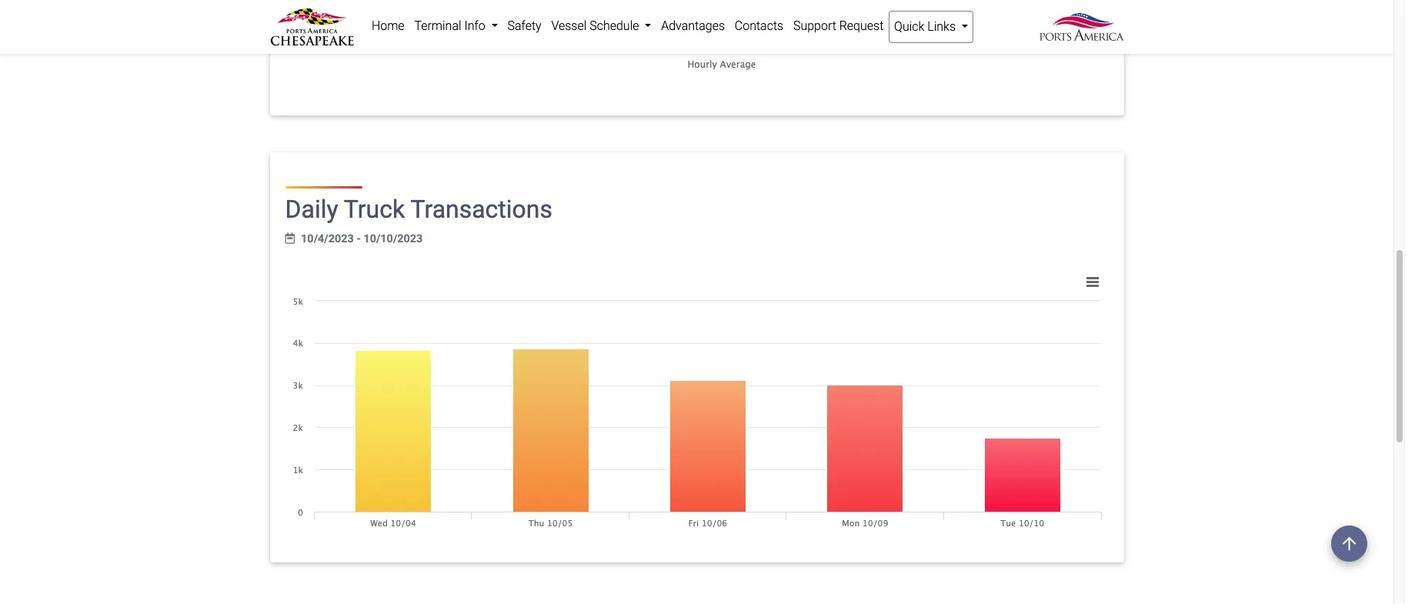 Task type: describe. For each thing, give the bounding box(es) containing it.
terminal info link
[[410, 11, 503, 42]]

schedule
[[590, 18, 639, 33]]

request
[[840, 18, 884, 33]]

quick links
[[895, 19, 959, 34]]

truck
[[344, 195, 405, 224]]

support
[[794, 18, 837, 33]]

transactions
[[411, 195, 553, 224]]

home
[[372, 18, 405, 33]]

home link
[[367, 11, 410, 42]]

daily truck transactions
[[285, 195, 553, 224]]

safety link
[[503, 11, 547, 42]]

safety
[[508, 18, 542, 33]]



Task type: locate. For each thing, give the bounding box(es) containing it.
10/4/2023
[[301, 232, 354, 245]]

links
[[928, 19, 956, 34]]

daily
[[285, 195, 338, 224]]

vessel
[[552, 18, 587, 33]]

10/10/2023
[[364, 232, 423, 245]]

10/4/2023 - 10/10/2023
[[301, 232, 423, 245]]

quick links link
[[889, 11, 974, 43]]

support request
[[794, 18, 884, 33]]

vessel schedule link
[[547, 11, 657, 42]]

go to top image
[[1332, 526, 1368, 562]]

-
[[357, 232, 361, 245]]

info
[[465, 18, 486, 33]]

advantages
[[661, 18, 725, 33]]

terminal info
[[414, 18, 489, 33]]

contacts link
[[730, 11, 789, 42]]

calendar week image
[[285, 233, 295, 244]]

support request link
[[789, 11, 889, 42]]

advantages link
[[657, 11, 730, 42]]

terminal
[[414, 18, 462, 33]]

vessel schedule
[[552, 18, 642, 33]]

quick
[[895, 19, 925, 34]]

contacts
[[735, 18, 784, 33]]



Task type: vqa. For each thing, say whether or not it's contained in the screenshot.
will
no



